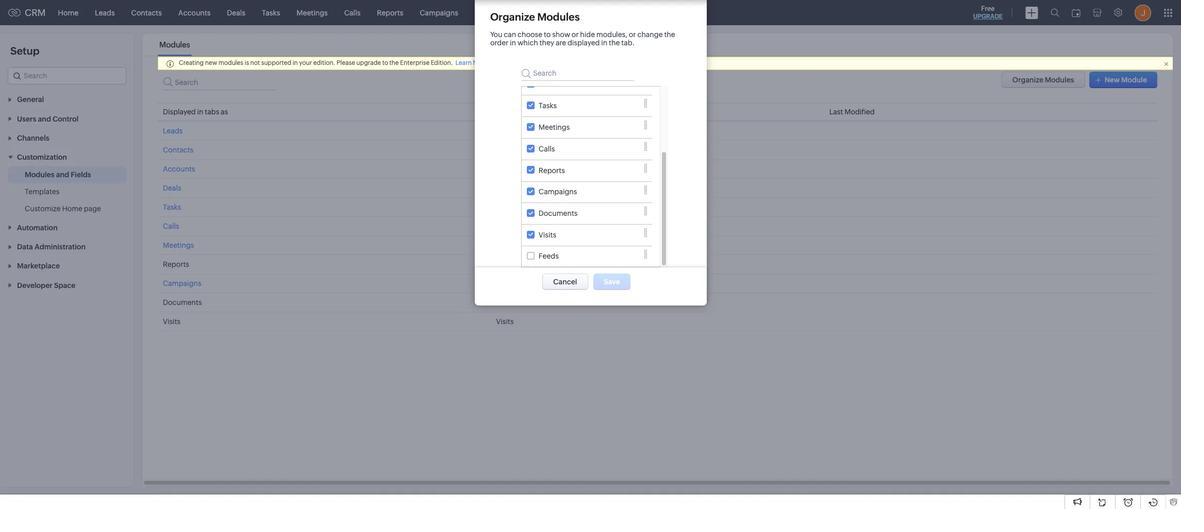 Task type: locate. For each thing, give the bounding box(es) containing it.
1 horizontal spatial tasks link
[[254, 0, 289, 25]]

tab.
[[622, 39, 635, 47]]

0 vertical spatial home
[[58, 9, 78, 17]]

0 vertical spatial deals link
[[219, 0, 254, 25]]

modules and fields
[[25, 171, 91, 179]]

or
[[572, 30, 579, 39], [629, 30, 636, 39]]

1 horizontal spatial meetings link
[[289, 0, 336, 25]]

contacts up "modules" link
[[131, 9, 162, 17]]

2 horizontal spatial deals
[[539, 80, 557, 88]]

meetings link
[[289, 0, 336, 25], [163, 241, 194, 250]]

0 vertical spatial campaigns link
[[412, 0, 467, 25]]

0 horizontal spatial modules
[[25, 171, 55, 179]]

1 horizontal spatial calls
[[344, 9, 361, 17]]

contacts
[[131, 9, 162, 17], [163, 146, 194, 154], [496, 146, 527, 154]]

upgrade
[[974, 13, 1003, 20]]

1 horizontal spatial module
[[1122, 76, 1148, 84]]

0 horizontal spatial to
[[383, 59, 388, 67]]

2 vertical spatial deals
[[163, 184, 181, 192]]

1 horizontal spatial deals
[[227, 9, 246, 17]]

or left change
[[629, 30, 636, 39]]

module inside 'button'
[[1122, 76, 1148, 84]]

visits link
[[522, 0, 556, 25]]

modules up show
[[537, 11, 580, 23]]

1 horizontal spatial search text field
[[521, 62, 635, 81]]

2 vertical spatial tasks
[[163, 203, 181, 212]]

reports
[[377, 9, 404, 17], [539, 166, 565, 175], [163, 261, 189, 269], [496, 261, 523, 269]]

modules up creating
[[159, 40, 190, 49]]

1 horizontal spatial or
[[629, 30, 636, 39]]

module right "new"
[[1122, 76, 1148, 84]]

2 horizontal spatial modules
[[537, 11, 580, 23]]

home inside the customization region
[[62, 205, 83, 213]]

modules for modules and fields
[[25, 171, 55, 179]]

edition.
[[313, 59, 336, 67]]

0 vertical spatial to
[[544, 30, 551, 39]]

hide
[[580, 30, 595, 39]]

search text field for tasks
[[521, 62, 635, 81]]

page
[[84, 205, 101, 213]]

tasks
[[262, 9, 280, 17], [539, 102, 557, 110], [163, 203, 181, 212]]

the left tab.
[[609, 39, 620, 47]]

search text field down displayed
[[521, 62, 635, 81]]

accounts
[[178, 9, 211, 17], [163, 165, 195, 173], [496, 165, 529, 173]]

please
[[337, 59, 355, 67]]

0 horizontal spatial leads link
[[87, 0, 123, 25]]

contacts down displayed
[[163, 146, 194, 154]]

visits
[[531, 9, 548, 17], [539, 231, 556, 239], [163, 318, 181, 326], [496, 318, 514, 326]]

1 vertical spatial home
[[62, 205, 83, 213]]

tabs
[[205, 108, 219, 116]]

1 vertical spatial to
[[383, 59, 388, 67]]

0 horizontal spatial contacts
[[131, 9, 162, 17]]

contacts down module name on the left top of the page
[[496, 146, 527, 154]]

or left hide
[[572, 30, 579, 39]]

deals link
[[219, 0, 254, 25], [163, 184, 181, 192]]

the left the enterprise
[[390, 59, 399, 67]]

which
[[518, 39, 538, 47]]

modules up templates
[[25, 171, 55, 179]]

2 horizontal spatial campaigns
[[539, 188, 577, 196]]

leads
[[95, 9, 115, 17], [163, 127, 183, 135]]

meetings
[[297, 9, 328, 17], [539, 123, 570, 132], [163, 241, 194, 250], [496, 241, 528, 250]]

to left show
[[544, 30, 551, 39]]

search text field down new
[[163, 72, 277, 90]]

1 or from the left
[[572, 30, 579, 39]]

creating new modules is not supported in your edition. please upgrade to the enterprise edition. learn more
[[179, 59, 488, 67]]

order
[[490, 39, 509, 47]]

1 vertical spatial deals
[[539, 80, 557, 88]]

0 vertical spatial modules
[[537, 11, 580, 23]]

modules
[[219, 59, 244, 67]]

search element
[[1045, 0, 1066, 25]]

0 horizontal spatial tasks
[[163, 203, 181, 212]]

home right crm
[[58, 9, 78, 17]]

0 horizontal spatial campaigns link
[[163, 280, 201, 288]]

contacts link up "modules" link
[[123, 0, 170, 25]]

customize home page link
[[25, 204, 101, 214]]

templates link
[[25, 187, 60, 197]]

in
[[510, 39, 516, 47], [601, 39, 608, 47], [293, 59, 298, 67], [197, 108, 204, 116]]

1 horizontal spatial to
[[544, 30, 551, 39]]

the
[[664, 30, 675, 39], [609, 39, 620, 47], [390, 59, 399, 67]]

0 vertical spatial leads link
[[87, 0, 123, 25]]

0 vertical spatial calls
[[344, 9, 361, 17]]

to inside 'you can choose to show or hide modules, or change the order in which they are displayed in the tab.'
[[544, 30, 551, 39]]

calendar image
[[1073, 9, 1081, 17]]

compare edition link
[[494, 59, 542, 67]]

0 horizontal spatial meetings link
[[163, 241, 194, 250]]

reports link
[[369, 0, 412, 25]]

last modified
[[830, 108, 875, 116]]

2 vertical spatial modules
[[25, 171, 55, 179]]

calls
[[344, 9, 361, 17], [539, 145, 555, 153], [163, 222, 179, 231]]

not
[[250, 59, 260, 67]]

is
[[245, 59, 249, 67]]

in left tabs
[[197, 108, 204, 116]]

1 vertical spatial modules
[[159, 40, 190, 49]]

1 horizontal spatial the
[[609, 39, 620, 47]]

the right change
[[664, 30, 675, 39]]

modules,
[[597, 30, 628, 39]]

home
[[58, 9, 78, 17], [62, 205, 83, 213]]

home link
[[50, 0, 87, 25]]

2 horizontal spatial contacts
[[496, 146, 527, 154]]

modules inside 'link'
[[25, 171, 55, 179]]

compare
[[494, 59, 520, 67]]

0 horizontal spatial calls
[[163, 222, 179, 231]]

0 vertical spatial campaigns
[[420, 9, 459, 17]]

leads down displayed
[[163, 127, 183, 135]]

compare edition
[[494, 59, 542, 67]]

1 vertical spatial leads link
[[163, 127, 183, 135]]

modules for modules
[[159, 40, 190, 49]]

accounts link
[[170, 0, 219, 25], [163, 165, 195, 173]]

module left the name
[[496, 108, 522, 116]]

you can choose to show or hide modules, or change the order in which they are displayed in the tab.
[[490, 30, 675, 47]]

1 vertical spatial leads
[[163, 127, 183, 135]]

creating
[[179, 59, 204, 67]]

documents
[[475, 9, 514, 17], [539, 210, 578, 218], [163, 299, 202, 307], [496, 299, 536, 307]]

1 vertical spatial tasks
[[539, 102, 557, 110]]

deals
[[227, 9, 246, 17], [539, 80, 557, 88], [163, 184, 181, 192]]

2 vertical spatial campaigns
[[163, 280, 201, 288]]

setup
[[10, 45, 39, 57]]

Search text field
[[521, 62, 635, 81], [163, 72, 277, 90]]

0 horizontal spatial or
[[572, 30, 579, 39]]

2 horizontal spatial calls
[[539, 145, 555, 153]]

to right upgrade
[[383, 59, 388, 67]]

your
[[299, 59, 312, 67]]

0 horizontal spatial tasks link
[[163, 203, 181, 212]]

0 vertical spatial calls link
[[336, 0, 369, 25]]

0 horizontal spatial calls link
[[163, 222, 179, 231]]

0 vertical spatial module
[[1122, 76, 1148, 84]]

search image
[[1051, 8, 1060, 17]]

1 horizontal spatial deals link
[[219, 0, 254, 25]]

1 vertical spatial calls
[[539, 145, 555, 153]]

to
[[544, 30, 551, 39], [383, 59, 388, 67]]

leads link
[[87, 0, 123, 25], [163, 127, 183, 135]]

modules
[[537, 11, 580, 23], [159, 40, 190, 49], [25, 171, 55, 179]]

0 horizontal spatial deals link
[[163, 184, 181, 192]]

documents inside documents link
[[475, 9, 514, 17]]

calls link
[[336, 0, 369, 25], [163, 222, 179, 231]]

1 vertical spatial campaigns
[[539, 188, 577, 196]]

0 vertical spatial deals
[[227, 9, 246, 17]]

they
[[540, 39, 554, 47]]

leads right home link
[[95, 9, 115, 17]]

campaigns
[[420, 9, 459, 17], [539, 188, 577, 196], [163, 280, 201, 288]]

1 horizontal spatial modules
[[159, 40, 190, 49]]

0 horizontal spatial deals
[[163, 184, 181, 192]]

tasks link
[[254, 0, 289, 25], [163, 203, 181, 212]]

module
[[1122, 76, 1148, 84], [496, 108, 522, 116]]

displayed
[[163, 108, 196, 116]]

0 vertical spatial leads
[[95, 9, 115, 17]]

customization button
[[0, 148, 134, 167]]

0 vertical spatial tasks
[[262, 9, 280, 17]]

name
[[523, 108, 543, 116]]

campaigns link
[[412, 0, 467, 25], [163, 280, 201, 288]]

None button
[[1002, 72, 1086, 88], [543, 274, 588, 290], [1002, 72, 1086, 88], [543, 274, 588, 290]]

and
[[56, 171, 69, 179]]

contacts link
[[123, 0, 170, 25], [163, 146, 194, 154]]

home left page
[[62, 205, 83, 213]]

0 horizontal spatial leads
[[95, 9, 115, 17]]

contacts link down displayed
[[163, 146, 194, 154]]

create menu element
[[1020, 0, 1045, 25]]

1 vertical spatial tasks link
[[163, 203, 181, 212]]

edition
[[522, 59, 542, 67]]

1 horizontal spatial calls link
[[336, 0, 369, 25]]

1 vertical spatial campaigns link
[[163, 280, 201, 288]]

1 vertical spatial module
[[496, 108, 522, 116]]

0 horizontal spatial campaigns
[[163, 280, 201, 288]]

0 horizontal spatial search text field
[[163, 72, 277, 90]]

learn
[[456, 59, 472, 67]]



Task type: describe. For each thing, give the bounding box(es) containing it.
1 horizontal spatial campaigns
[[420, 9, 459, 17]]

crm
[[25, 7, 46, 18]]

1 horizontal spatial tasks
[[262, 9, 280, 17]]

more
[[473, 59, 488, 67]]

new module
[[1105, 76, 1148, 84]]

new module button
[[1090, 72, 1158, 88]]

0 vertical spatial meetings link
[[289, 0, 336, 25]]

2 or from the left
[[629, 30, 636, 39]]

0 vertical spatial contacts link
[[123, 0, 170, 25]]

0 horizontal spatial the
[[390, 59, 399, 67]]

templates
[[25, 188, 60, 196]]

0 vertical spatial accounts link
[[170, 0, 219, 25]]

leads inside leads link
[[95, 9, 115, 17]]

displayed in tabs as
[[163, 108, 228, 116]]

2 vertical spatial calls
[[163, 222, 179, 231]]

upgrade
[[357, 59, 381, 67]]

1 vertical spatial calls link
[[163, 222, 179, 231]]

calls inside calls link
[[344, 9, 361, 17]]

1 horizontal spatial leads
[[163, 127, 183, 135]]

last
[[830, 108, 844, 116]]

1 vertical spatial deals link
[[163, 184, 181, 192]]

1 horizontal spatial leads link
[[163, 127, 183, 135]]

crm link
[[8, 7, 46, 18]]

modules link
[[158, 40, 192, 49]]

1 vertical spatial accounts link
[[163, 165, 195, 173]]

free
[[982, 5, 995, 12]]

customize
[[25, 205, 61, 213]]

modules and fields link
[[25, 170, 91, 180]]

in left 'your'
[[293, 59, 298, 67]]

learn more link
[[456, 59, 488, 67]]

you
[[490, 30, 502, 39]]

organize
[[490, 11, 535, 23]]

displayed
[[568, 39, 600, 47]]

free upgrade
[[974, 5, 1003, 20]]

in right hide
[[601, 39, 608, 47]]

new
[[205, 59, 217, 67]]

new
[[1105, 76, 1121, 84]]

projects link
[[556, 0, 600, 25]]

edition.
[[431, 59, 453, 67]]

organize modules
[[490, 11, 580, 23]]

1 vertical spatial meetings link
[[163, 241, 194, 250]]

meetings inside 'link'
[[297, 9, 328, 17]]

profile image
[[1136, 4, 1152, 21]]

customization region
[[0, 167, 134, 218]]

show
[[552, 30, 570, 39]]

as
[[221, 108, 228, 116]]

choose
[[518, 30, 543, 39]]

documents link
[[467, 0, 522, 25]]

modified
[[845, 108, 875, 116]]

change
[[638, 30, 663, 39]]

2 horizontal spatial tasks
[[539, 102, 557, 110]]

0 vertical spatial tasks link
[[254, 0, 289, 25]]

in right order
[[510, 39, 516, 47]]

1 horizontal spatial campaigns link
[[412, 0, 467, 25]]

1 vertical spatial contacts link
[[163, 146, 194, 154]]

enterprise
[[400, 59, 430, 67]]

profile element
[[1129, 0, 1158, 25]]

supported
[[261, 59, 292, 67]]

customize home page
[[25, 205, 101, 213]]

customization
[[17, 153, 67, 162]]

create menu image
[[1026, 6, 1039, 19]]

can
[[504, 30, 516, 39]]

fields
[[71, 171, 91, 179]]

feeds
[[537, 252, 559, 261]]

are
[[556, 39, 566, 47]]

projects
[[565, 9, 592, 17]]

1 horizontal spatial contacts
[[163, 146, 194, 154]]

2 horizontal spatial the
[[664, 30, 675, 39]]

search text field for creating new modules is not supported in your edition. please upgrade to the enterprise edition.
[[163, 72, 277, 90]]

module name
[[496, 108, 543, 116]]

0 horizontal spatial module
[[496, 108, 522, 116]]



Task type: vqa. For each thing, say whether or not it's contained in the screenshot.
the right Due Date
no



